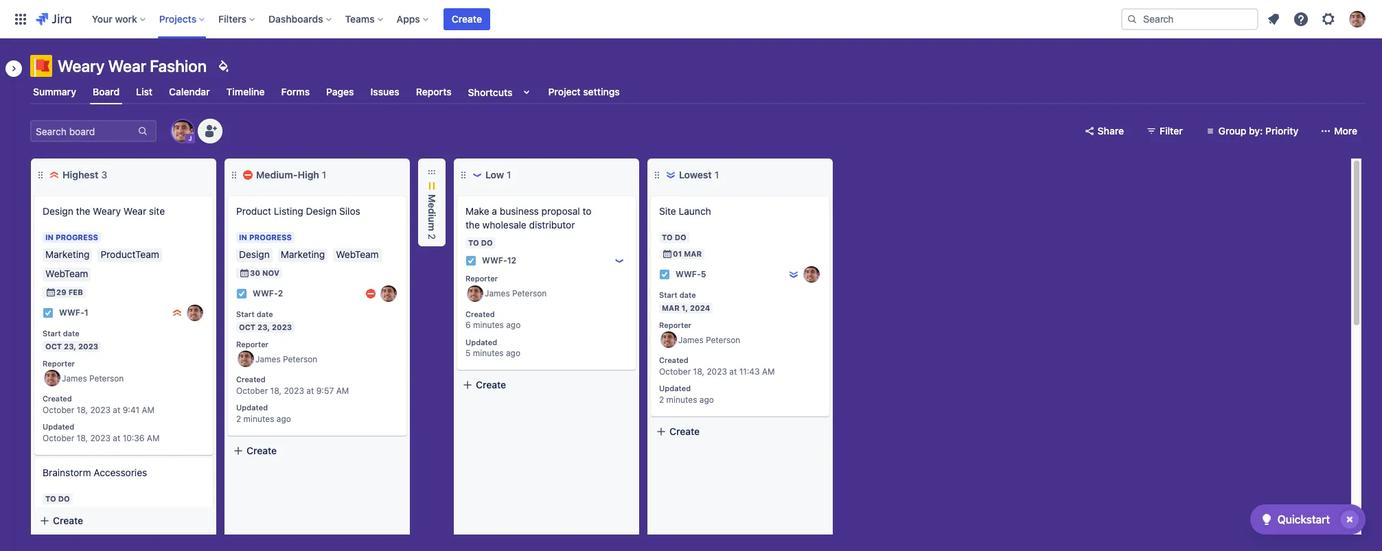 Task type: locate. For each thing, give the bounding box(es) containing it.
expand image
[[424, 240, 440, 256]]

wwf- down wholesale
[[482, 256, 507, 266]]

1 horizontal spatial design
[[306, 205, 337, 217]]

design down highest
[[43, 205, 73, 217]]

am right 9:41
[[142, 405, 154, 415]]

1 for low 1
[[507, 169, 511, 181]]

0 vertical spatial date
[[679, 290, 696, 299]]

at inside updated october 18, 2023 at 10:36 am
[[113, 433, 120, 443]]

date for design the weary wear site
[[63, 329, 79, 338]]

created inside created october 18, 2023 at 9:41 am
[[43, 394, 72, 403]]

wwf- inside "link"
[[482, 256, 507, 266]]

0 horizontal spatial to do
[[45, 494, 70, 503]]

do
[[675, 233, 686, 242], [481, 238, 493, 247], [58, 494, 70, 503]]

to for brainstorm accessories
[[45, 494, 56, 503]]

task image for wwf-5
[[659, 269, 670, 280]]

1 horizontal spatial date
[[257, 310, 273, 319]]

updated down the 6
[[465, 337, 497, 346]]

ago inside "updated 5 minutes ago"
[[506, 348, 520, 359]]

1 horizontal spatial task image
[[236, 288, 247, 299]]

issues link
[[368, 80, 402, 104]]

1 horizontal spatial in progress
[[239, 233, 292, 242]]

nov for 30 nov
[[262, 268, 279, 277]]

date for product listing design silos
[[257, 310, 273, 319]]

feb
[[68, 288, 83, 297]]

october inside created october 18, 2023 at 9:57 am
[[236, 386, 268, 396]]

fashion
[[150, 56, 207, 76]]

29 up wwf-3
[[56, 511, 66, 520]]

Search field
[[1121, 8, 1258, 30]]

list
[[136, 86, 153, 97]]

reporter down wwf-12 "link" at the top left of page
[[465, 274, 498, 283]]

primary element
[[8, 0, 1121, 38]]

october for october 18, 2023 at 9:41 am
[[43, 405, 74, 415]]

to do up wwf-12
[[468, 238, 493, 247]]

progress
[[56, 233, 98, 242], [249, 233, 292, 242]]

to do
[[662, 233, 686, 242], [468, 238, 493, 247], [45, 494, 70, 503]]

reporter down 'wwf-1' link
[[43, 359, 75, 368]]

2 horizontal spatial task image
[[465, 255, 476, 266]]

1 vertical spatial 3
[[84, 531, 90, 541]]

2023 inside updated october 18, 2023 at 10:36 am
[[90, 433, 111, 443]]

wholesale
[[482, 219, 526, 231]]

wear
[[108, 56, 146, 76], [123, 205, 146, 217]]

to do for make a business proposal to the wholesale distributor
[[468, 238, 493, 247]]

do up 01
[[675, 233, 686, 242]]

date down 'wwf-1' link
[[63, 329, 79, 338]]

wwf-12 link
[[482, 255, 516, 267]]

updated down created october 18, 2023 at 9:57 am at the left bottom of the page
[[236, 403, 268, 412]]

am inside the 'created october 18, 2023 at 11:43 am'
[[762, 367, 775, 377]]

2 design from the left
[[306, 205, 337, 217]]

issues
[[370, 86, 399, 97]]

task image down 01 march 2024 icon
[[659, 269, 670, 280]]

2 down the 'created october 18, 2023 at 11:43 am'
[[659, 395, 664, 405]]

1 design from the left
[[43, 205, 73, 217]]

task image left wwf-2 link
[[236, 288, 247, 299]]

18, up updated october 18, 2023 at 10:36 am
[[77, 405, 88, 415]]

1 horizontal spatial start date oct 23, 2023
[[236, 310, 292, 331]]

james peterson up created october 18, 2023 at 9:57 am at the left bottom of the page
[[255, 354, 317, 364]]

18, inside the 'created october 18, 2023 at 11:43 am'
[[693, 367, 704, 377]]

am inside updated october 18, 2023 at 10:36 am
[[147, 433, 160, 443]]

ago down the 'created october 18, 2023 at 11:43 am'
[[699, 395, 714, 405]]

1 for lowest 1
[[715, 169, 719, 181]]

at left 9:41
[[113, 405, 120, 415]]

wwf- down 29 feb
[[59, 308, 84, 318]]

tab list
[[22, 80, 1374, 104]]

18, up the brainstorm accessories
[[77, 433, 88, 443]]

project
[[548, 86, 581, 97]]

james peterson down 12
[[485, 288, 547, 299]]

create button right apps popup button
[[443, 8, 490, 30]]

0 horizontal spatial james peterson image
[[380, 286, 397, 302]]

18, inside updated october 18, 2023 at 10:36 am
[[77, 433, 88, 443]]

created for october 18, 2023 at 9:57 am
[[236, 375, 266, 384]]

0 horizontal spatial start date oct 23, 2023
[[43, 329, 98, 351]]

site
[[149, 205, 165, 217]]

1 vertical spatial task image
[[236, 288, 247, 299]]

design the weary wear site
[[43, 205, 165, 217]]

0 vertical spatial nov
[[262, 268, 279, 277]]

3 for wwf-3
[[84, 531, 90, 541]]

lowest
[[679, 169, 712, 181]]

to do up 01
[[662, 233, 686, 242]]

2 in from the left
[[239, 233, 247, 242]]

2 vertical spatial date
[[63, 329, 79, 338]]

1 progress from the left
[[56, 233, 98, 242]]

in progress for design
[[45, 233, 98, 242]]

0 horizontal spatial to
[[45, 494, 56, 503]]

6
[[465, 320, 471, 331]]

2
[[426, 234, 438, 240], [278, 289, 283, 299], [659, 395, 664, 405], [236, 414, 241, 424]]

progress down product
[[249, 233, 292, 242]]

1 vertical spatial weary
[[93, 205, 121, 217]]

to down the "brainstorm"
[[45, 494, 56, 503]]

0 horizontal spatial progress
[[56, 233, 98, 242]]

0 horizontal spatial start
[[43, 329, 61, 338]]

create button down 11:43 at the bottom of the page
[[647, 419, 833, 444]]

1 horizontal spatial the
[[465, 219, 480, 231]]

create for site launch
[[669, 426, 700, 437]]

am inside created october 18, 2023 at 9:57 am
[[336, 386, 349, 396]]

30 november 2023 image
[[239, 268, 250, 279], [239, 268, 250, 279]]

18, inside created october 18, 2023 at 9:57 am
[[270, 386, 281, 396]]

2023 for october 18, 2023 at 11:43 am
[[707, 367, 727, 377]]

1 vertical spatial nov
[[68, 511, 86, 520]]

october inside the 'created october 18, 2023 at 11:43 am'
[[659, 367, 691, 377]]

collapse image
[[808, 167, 825, 183]]

in progress down product
[[239, 233, 292, 242]]

2 horizontal spatial start
[[659, 290, 677, 299]]

0 vertical spatial start
[[659, 290, 677, 299]]

oct down 'wwf-1' link
[[45, 342, 62, 351]]

updated inside updated october 18, 2023 at 10:36 am
[[43, 422, 74, 431]]

0 horizontal spatial nov
[[68, 511, 86, 520]]

james peterson
[[485, 288, 547, 299], [678, 335, 740, 345], [255, 354, 317, 364], [62, 373, 124, 384]]

created october 18, 2023 at 9:57 am
[[236, 375, 349, 396]]

2023 left 10:36
[[90, 433, 111, 443]]

to
[[662, 233, 673, 242], [468, 238, 479, 247], [45, 494, 56, 503]]

reports
[[416, 86, 452, 97]]

ago inside "created 6 minutes ago"
[[506, 320, 521, 331]]

to for make a business proposal to the wholesale distributor
[[468, 238, 479, 247]]

1 horizontal spatial 5
[[701, 269, 706, 280]]

2 vertical spatial start
[[43, 329, 61, 338]]

1 horizontal spatial do
[[481, 238, 493, 247]]

2 horizontal spatial do
[[675, 233, 686, 242]]

0 horizontal spatial 23,
[[64, 342, 76, 351]]

0 horizontal spatial task image
[[43, 308, 54, 319]]

2023 up updated october 18, 2023 at 10:36 am
[[90, 405, 111, 415]]

minutes down "created 6 minutes ago"
[[473, 348, 504, 359]]

your work
[[92, 13, 137, 24]]

am right 9:57
[[336, 386, 349, 396]]

0 vertical spatial weary
[[58, 56, 105, 76]]

5 for wwf-5
[[701, 269, 706, 280]]

at for 9:41
[[113, 405, 120, 415]]

october inside updated october 18, 2023 at 10:36 am
[[43, 433, 74, 443]]

weary wear fashion
[[58, 56, 207, 76]]

do for brainstorm
[[58, 494, 70, 503]]

wwf- for 1
[[59, 308, 84, 318]]

at inside the 'created october 18, 2023 at 11:43 am'
[[729, 367, 737, 377]]

created inside created october 18, 2023 at 9:57 am
[[236, 375, 266, 384]]

dismiss quickstart image
[[1339, 509, 1361, 531]]

1 horizontal spatial in
[[239, 233, 247, 242]]

peterson up created october 18, 2023 at 9:57 am at the left bottom of the page
[[283, 354, 317, 364]]

do up wwf-12
[[481, 238, 493, 247]]

wwf- down 01 mar
[[676, 269, 701, 280]]

banner
[[0, 0, 1382, 38]]

u
[[426, 217, 438, 223]]

notifications image
[[1265, 11, 1282, 27]]

0 vertical spatial james peterson image
[[803, 266, 820, 283]]

james peterson image for 2
[[380, 286, 397, 302]]

30
[[250, 268, 260, 277]]

1 vertical spatial start
[[236, 310, 254, 319]]

2023 for october 18, 2023 at 10:36 am
[[90, 433, 111, 443]]

task image left wwf-12 "link" at the top left of page
[[465, 255, 476, 266]]

2023 inside created october 18, 2023 at 9:57 am
[[284, 386, 304, 396]]

peterson
[[512, 288, 547, 299], [706, 335, 740, 345], [283, 354, 317, 364], [89, 373, 124, 384]]

do up 29 nov
[[58, 494, 70, 503]]

1 in progress from the left
[[45, 233, 98, 242]]

the down make
[[465, 219, 480, 231]]

2023 left 11:43 at the bottom of the page
[[707, 367, 727, 377]]

0 horizontal spatial task image
[[43, 531, 54, 542]]

wwf-5 link
[[676, 269, 706, 280]]

29 left feb
[[56, 288, 66, 297]]

1 29 from the top
[[56, 288, 66, 297]]

weary up the board
[[58, 56, 105, 76]]

in down product
[[239, 233, 247, 242]]

2 progress from the left
[[249, 233, 292, 242]]

start
[[659, 290, 677, 299], [236, 310, 254, 319], [43, 329, 61, 338]]

date
[[679, 290, 696, 299], [257, 310, 273, 319], [63, 329, 79, 338]]

updated 2 minutes ago down created october 18, 2023 at 9:57 am at the left bottom of the page
[[236, 403, 291, 424]]

created
[[465, 309, 495, 318], [659, 356, 688, 365], [236, 375, 266, 384], [43, 394, 72, 403]]

start date oct 23, 2023 down 'wwf-1' link
[[43, 329, 98, 351]]

jira image
[[36, 11, 71, 27], [36, 11, 71, 27]]

2 in progress from the left
[[239, 233, 292, 242]]

wwf-
[[482, 256, 507, 266], [676, 269, 701, 280], [253, 289, 278, 299], [59, 308, 84, 318], [59, 531, 84, 541]]

ago down created october 18, 2023 at 9:57 am at the left bottom of the page
[[277, 414, 291, 424]]

reporter down 1,
[[659, 320, 691, 329]]

minutes down the 'created october 18, 2023 at 11:43 am'
[[666, 395, 697, 405]]

0 horizontal spatial mar
[[662, 303, 680, 312]]

0 vertical spatial oct
[[239, 322, 255, 331]]

am for october 18, 2023 at 9:41 am
[[142, 405, 154, 415]]

quickstart button
[[1250, 505, 1366, 535]]

2023 inside the 'created october 18, 2023 at 11:43 am'
[[707, 367, 727, 377]]

the down highest 3
[[76, 205, 90, 217]]

at left 10:36
[[113, 433, 120, 443]]

1 vertical spatial mar
[[662, 303, 680, 312]]

am
[[762, 367, 775, 377], [336, 386, 349, 396], [142, 405, 154, 415], [147, 433, 160, 443]]

18, for october 18, 2023 at 10:36 am
[[77, 433, 88, 443]]

in down design the weary wear site
[[45, 233, 54, 242]]

3
[[101, 169, 107, 181], [84, 531, 90, 541]]

2 horizontal spatial to do
[[662, 233, 686, 242]]

0 horizontal spatial do
[[58, 494, 70, 503]]

wwf-1 link
[[59, 307, 88, 319]]

progress down design the weary wear site
[[56, 233, 98, 242]]

5 down the 6
[[465, 348, 471, 359]]

am for october 18, 2023 at 9:57 am
[[336, 386, 349, 396]]

james peterson image right lowest image
[[803, 266, 820, 283]]

lowest 1
[[679, 169, 719, 181]]

october
[[659, 367, 691, 377], [236, 386, 268, 396], [43, 405, 74, 415], [43, 433, 74, 443]]

at inside created october 18, 2023 at 9:41 am
[[113, 405, 120, 415]]

0 horizontal spatial in progress
[[45, 233, 98, 242]]

nov right 30
[[262, 268, 279, 277]]

1 horizontal spatial progress
[[249, 233, 292, 242]]

james up "created 6 minutes ago"
[[485, 288, 510, 299]]

created inside the 'created october 18, 2023 at 11:43 am'
[[659, 356, 688, 365]]

oct for product listing design silos
[[239, 322, 255, 331]]

create for product listing design silos
[[246, 445, 277, 457]]

18, left 9:57
[[270, 386, 281, 396]]

ago up "updated 5 minutes ago"
[[506, 320, 521, 331]]

2 horizontal spatial date
[[679, 290, 696, 299]]

task image for wwf-12
[[465, 255, 476, 266]]

lowest image
[[788, 269, 799, 280]]

2 29 from the top
[[56, 511, 66, 520]]

18, inside created october 18, 2023 at 9:41 am
[[77, 405, 88, 415]]

1 vertical spatial the
[[465, 219, 480, 231]]

18, for october 18, 2023 at 11:43 am
[[693, 367, 704, 377]]

james peterson image
[[172, 120, 194, 142], [467, 285, 483, 302], [187, 305, 203, 321], [660, 332, 677, 348], [238, 351, 254, 368], [44, 370, 60, 387]]

29 november 2023 image
[[45, 510, 56, 521], [45, 510, 56, 521]]

forms
[[281, 86, 310, 97]]

launch
[[679, 205, 711, 217]]

3 down 29 nov
[[84, 531, 90, 541]]

apps button
[[392, 8, 434, 30]]

wwf- down 30 nov
[[253, 289, 278, 299]]

progress for listing
[[249, 233, 292, 242]]

james peterson image
[[803, 266, 820, 283], [380, 286, 397, 302]]

1 vertical spatial oct
[[45, 342, 62, 351]]

d
[[426, 208, 438, 214]]

2023
[[272, 322, 292, 331], [78, 342, 98, 351], [707, 367, 727, 377], [284, 386, 304, 396], [90, 405, 111, 415], [90, 433, 111, 443]]

lowest image
[[665, 170, 676, 181]]

0 horizontal spatial 5
[[465, 348, 471, 359]]

settings
[[583, 86, 620, 97]]

weary down highest 3
[[93, 205, 121, 217]]

am right 11:43 at the bottom of the page
[[762, 367, 775, 377]]

am inside created october 18, 2023 at 9:41 am
[[142, 405, 154, 415]]

1 horizontal spatial mar
[[684, 249, 702, 258]]

0 vertical spatial 5
[[701, 269, 706, 280]]

1 horizontal spatial start
[[236, 310, 254, 319]]

29 february 2024 image
[[45, 287, 56, 298], [45, 287, 56, 298]]

1 horizontal spatial 3
[[101, 169, 107, 181]]

1 vertical spatial 5
[[465, 348, 471, 359]]

9:41
[[123, 405, 139, 415]]

james up created october 18, 2023 at 9:57 am at the left bottom of the page
[[255, 354, 281, 364]]

nov for 29 nov
[[68, 511, 86, 520]]

at for 10:36
[[113, 433, 120, 443]]

to down make
[[468, 238, 479, 247]]

the
[[76, 205, 90, 217], [465, 219, 480, 231]]

project settings link
[[545, 80, 623, 104]]

0 vertical spatial task image
[[465, 255, 476, 266]]

create button for make a business proposal to the wholesale distributor
[[454, 373, 639, 398]]

mar left 1,
[[662, 303, 680, 312]]

1 vertical spatial task image
[[43, 308, 54, 319]]

created inside "created 6 minutes ago"
[[465, 309, 495, 318]]

2023 inside created october 18, 2023 at 9:41 am
[[90, 405, 111, 415]]

2 horizontal spatial to
[[662, 233, 673, 242]]

1 horizontal spatial james peterson image
[[803, 266, 820, 283]]

01 march 2024 image
[[662, 249, 673, 260]]

0 vertical spatial 29
[[56, 288, 66, 297]]

18, left 11:43 at the bottom of the page
[[693, 367, 704, 377]]

wwf- down 29 nov
[[59, 531, 84, 541]]

task image
[[659, 269, 670, 280], [43, 308, 54, 319]]

create
[[452, 13, 482, 24], [476, 379, 506, 391], [669, 426, 700, 437], [246, 445, 277, 457], [53, 515, 83, 527]]

medium-high 1
[[256, 169, 326, 181]]

1 vertical spatial 23,
[[64, 342, 76, 351]]

29
[[56, 288, 66, 297], [56, 511, 66, 520]]

1 horizontal spatial nov
[[262, 268, 279, 277]]

at left 11:43 at the bottom of the page
[[729, 367, 737, 377]]

2 vertical spatial task image
[[43, 531, 54, 542]]

wear up list
[[108, 56, 146, 76]]

at left 9:57
[[306, 386, 314, 396]]

mar inside start date mar 1, 2024
[[662, 303, 680, 312]]

oct
[[239, 322, 255, 331], [45, 342, 62, 351]]

0 horizontal spatial highest image
[[49, 170, 60, 181]]

updated
[[465, 337, 497, 346], [659, 384, 691, 393], [236, 403, 268, 412], [43, 422, 74, 431]]

1 vertical spatial 29
[[56, 511, 66, 520]]

m
[[426, 194, 438, 203]]

james peterson up the 'created october 18, 2023 at 11:43 am'
[[678, 335, 740, 345]]

highest image
[[49, 170, 60, 181], [172, 308, 183, 319]]

reports link
[[413, 80, 454, 104]]

5
[[701, 269, 706, 280], [465, 348, 471, 359]]

at inside created october 18, 2023 at 9:57 am
[[306, 386, 314, 396]]

design left silos
[[306, 205, 337, 217]]

to do up 29 nov
[[45, 494, 70, 503]]

create button down "updated 5 minutes ago"
[[454, 373, 639, 398]]

0 vertical spatial task image
[[659, 269, 670, 280]]

updated 2 minutes ago down the 'created october 18, 2023 at 11:43 am'
[[659, 384, 714, 405]]

to for site launch
[[662, 233, 673, 242]]

0 horizontal spatial date
[[63, 329, 79, 338]]

1 horizontal spatial oct
[[239, 322, 255, 331]]

your
[[92, 13, 112, 24]]

minutes right the 6
[[473, 320, 504, 331]]

created for 6 minutes ago
[[465, 309, 495, 318]]

timeline
[[226, 86, 265, 97]]

1 vertical spatial date
[[257, 310, 273, 319]]

projects
[[159, 13, 196, 24]]

do for site
[[675, 233, 686, 242]]

task image
[[465, 255, 476, 266], [236, 288, 247, 299], [43, 531, 54, 542]]

at
[[729, 367, 737, 377], [306, 386, 314, 396], [113, 405, 120, 415], [113, 433, 120, 443]]

task image left wwf-3 link
[[43, 531, 54, 542]]

at for 9:57
[[306, 386, 314, 396]]

start down wwf-2 link
[[236, 310, 254, 319]]

0 vertical spatial highest image
[[49, 170, 60, 181]]

2023 for october 18, 2023 at 9:57 am
[[284, 386, 304, 396]]

0 vertical spatial the
[[76, 205, 90, 217]]

wwf-2 link
[[253, 288, 283, 300]]

date up 1,
[[679, 290, 696, 299]]

summary
[[33, 86, 76, 97]]

0 vertical spatial 3
[[101, 169, 107, 181]]

do for make
[[481, 238, 493, 247]]

0 vertical spatial 23,
[[257, 322, 270, 331]]

wwf-3 link
[[59, 530, 90, 542]]

am for october 18, 2023 at 10:36 am
[[147, 433, 160, 443]]

date down wwf-2 link
[[257, 310, 273, 319]]

5 inside "updated 5 minutes ago"
[[465, 348, 471, 359]]

share
[[1098, 125, 1124, 137]]

0 horizontal spatial design
[[43, 205, 73, 217]]

0 horizontal spatial in
[[45, 233, 54, 242]]

updated down created october 18, 2023 at 9:41 am
[[43, 422, 74, 431]]

23, for product
[[257, 322, 270, 331]]

updated inside "updated 5 minutes ago"
[[465, 337, 497, 346]]

1 in from the left
[[45, 233, 54, 242]]

to do for brainstorm accessories
[[45, 494, 70, 503]]

23,
[[257, 322, 270, 331], [64, 342, 76, 351]]

distributor
[[529, 219, 575, 231]]

ago down "created 6 minutes ago"
[[506, 348, 520, 359]]

task image left 'wwf-1' link
[[43, 308, 54, 319]]

task image for wwf-1
[[43, 308, 54, 319]]

0 vertical spatial mar
[[684, 249, 702, 258]]

sidebar navigation image
[[0, 55, 30, 82]]

1 vertical spatial james peterson image
[[380, 286, 397, 302]]

2023 left 9:57
[[284, 386, 304, 396]]

3 right highest
[[101, 169, 107, 181]]

to up 01 march 2024 image
[[662, 233, 673, 242]]

filter
[[1160, 125, 1183, 137]]

i
[[426, 214, 438, 217]]

created for october 18, 2023 at 9:41 am
[[43, 394, 72, 403]]

1 horizontal spatial to
[[468, 238, 479, 247]]

5 down 01 mar
[[701, 269, 706, 280]]

30 nov
[[250, 268, 279, 277]]

1 vertical spatial highest image
[[172, 308, 183, 319]]

01 mar
[[673, 249, 702, 258]]

october inside created october 18, 2023 at 9:41 am
[[43, 405, 74, 415]]

1 horizontal spatial to do
[[468, 238, 493, 247]]

listing
[[274, 205, 303, 217]]

search image
[[1127, 13, 1138, 24]]

1 horizontal spatial 23,
[[257, 322, 270, 331]]

0 horizontal spatial 3
[[84, 531, 90, 541]]

to
[[583, 205, 591, 217]]

nov up wwf-3
[[68, 511, 86, 520]]

banner containing your work
[[0, 0, 1382, 38]]

create button down 9:57
[[225, 439, 410, 463]]

james peterson image right medium high icon
[[380, 286, 397, 302]]

1 horizontal spatial task image
[[659, 269, 670, 280]]

james up created october 18, 2023 at 9:41 am
[[62, 373, 87, 384]]

tab list containing board
[[22, 80, 1374, 104]]

in for design the weary wear site
[[45, 233, 54, 242]]

0 horizontal spatial oct
[[45, 342, 62, 351]]



Task type: describe. For each thing, give the bounding box(es) containing it.
medium image
[[426, 181, 437, 192]]

filters
[[218, 13, 247, 24]]

site
[[659, 205, 676, 217]]

check image
[[1258, 511, 1275, 528]]

0 horizontal spatial the
[[76, 205, 90, 217]]

reporter down wwf-2 link
[[236, 340, 268, 349]]

board
[[93, 86, 120, 97]]

29 feb
[[56, 288, 83, 297]]

site launch
[[659, 205, 711, 217]]

peterson up the 'created october 18, 2023 at 11:43 am'
[[706, 335, 740, 345]]

updated october 18, 2023 at 10:36 am
[[43, 422, 160, 443]]

10:36
[[123, 433, 145, 443]]

make a business proposal to the wholesale distributor
[[465, 205, 591, 231]]

oct for design the weary wear site
[[45, 342, 62, 351]]

created for october 18, 2023 at 11:43 am
[[659, 356, 688, 365]]

created 6 minutes ago
[[465, 309, 521, 331]]

2 down m
[[426, 234, 438, 240]]

wwf-2
[[253, 289, 283, 299]]

highest
[[62, 169, 98, 181]]

01
[[673, 249, 682, 258]]

2 down created october 18, 2023 at 9:57 am at the left bottom of the page
[[236, 414, 241, 424]]

highest image
[[172, 531, 183, 542]]

share button
[[1076, 120, 1132, 142]]

group by: priority
[[1218, 125, 1298, 137]]

a
[[492, 205, 497, 217]]

minutes inside "updated 5 minutes ago"
[[473, 348, 504, 359]]

18, for october 18, 2023 at 9:41 am
[[77, 405, 88, 415]]

medium-
[[256, 169, 298, 181]]

2023 down wwf-2 link
[[272, 322, 292, 331]]

18, for october 18, 2023 at 9:57 am
[[270, 386, 281, 396]]

1 horizontal spatial highest image
[[172, 308, 183, 319]]

calendar
[[169, 86, 210, 97]]

wwf-3
[[59, 531, 90, 541]]

3 for highest 3
[[101, 169, 107, 181]]

work
[[115, 13, 137, 24]]

0 horizontal spatial updated 2 minutes ago
[[236, 403, 291, 424]]

progress for the
[[56, 233, 98, 242]]

teams
[[345, 13, 375, 24]]

2023 for october 18, 2023 at 9:41 am
[[90, 405, 111, 415]]

create button down "accessories"
[[31, 509, 216, 533]]

e
[[426, 203, 438, 208]]

9:57
[[316, 386, 334, 396]]

m
[[426, 223, 438, 231]]

1 horizontal spatial updated 2 minutes ago
[[659, 384, 714, 405]]

highest 3
[[62, 169, 107, 181]]

forms link
[[278, 80, 313, 104]]

created october 18, 2023 at 11:43 am
[[659, 356, 775, 377]]

1 for wwf-1
[[84, 308, 88, 318]]

2 down 30 nov
[[278, 289, 283, 299]]

summary link
[[30, 80, 79, 104]]

october for october 18, 2023 at 9:57 am
[[236, 386, 268, 396]]

high
[[298, 169, 319, 181]]

task image for wwf-2
[[236, 288, 247, 299]]

list link
[[133, 80, 155, 104]]

quickstart
[[1277, 514, 1330, 526]]

low image
[[614, 255, 625, 266]]

wwf- for 5
[[676, 269, 701, 280]]

minutes inside "created 6 minutes ago"
[[473, 320, 504, 331]]

help image
[[1293, 11, 1309, 27]]

create button for product listing design silos
[[225, 439, 410, 463]]

wwf-5
[[676, 269, 706, 280]]

23, for design
[[64, 342, 76, 351]]

set background color image
[[215, 58, 231, 74]]

silos
[[339, 205, 360, 217]]

dashboards button
[[264, 8, 337, 30]]

james down 1,
[[678, 335, 703, 345]]

shortcuts button
[[465, 80, 537, 104]]

29 for 29 nov
[[56, 511, 66, 520]]

updated 5 minutes ago
[[465, 337, 520, 359]]

low 1
[[485, 169, 511, 181]]

add people image
[[202, 123, 218, 139]]

projects button
[[155, 8, 210, 30]]

minutes down created october 18, 2023 at 9:57 am at the left bottom of the page
[[243, 414, 274, 424]]

more
[[1334, 125, 1357, 137]]

11:43
[[739, 367, 760, 377]]

task image for wwf-3
[[43, 531, 54, 542]]

group
[[1218, 125, 1246, 137]]

create button inside primary 'element'
[[443, 8, 490, 30]]

wwf- for 2
[[253, 289, 278, 299]]

wwf-1
[[59, 308, 88, 318]]

your work button
[[88, 8, 151, 30]]

5 for updated 5 minutes ago
[[465, 348, 471, 359]]

to do for site launch
[[662, 233, 686, 242]]

make
[[465, 205, 489, 217]]

accessories
[[94, 467, 147, 479]]

james peterson image for 5
[[803, 266, 820, 283]]

your profile and settings image
[[1349, 11, 1366, 27]]

the inside make a business proposal to the wholesale distributor
[[465, 219, 480, 231]]

october for october 18, 2023 at 11:43 am
[[659, 367, 691, 377]]

12
[[507, 256, 516, 266]]

m e d i u m 2
[[426, 194, 438, 240]]

business
[[500, 205, 539, 217]]

start date mar 1, 2024
[[659, 290, 710, 312]]

james peterson up created october 18, 2023 at 9:41 am
[[62, 373, 124, 384]]

date inside start date mar 1, 2024
[[679, 290, 696, 299]]

at for 11:43
[[729, 367, 737, 377]]

1 vertical spatial wear
[[123, 205, 146, 217]]

peterson up created october 18, 2023 at 9:41 am
[[89, 373, 124, 384]]

product
[[236, 205, 271, 217]]

in progress for product
[[239, 233, 292, 242]]

teams button
[[341, 8, 388, 30]]

create for make a business proposal to the wholesale distributor
[[476, 379, 506, 391]]

medium high image
[[242, 170, 253, 181]]

priority
[[1265, 125, 1298, 137]]

more button
[[1312, 120, 1366, 142]]

create inside primary 'element'
[[452, 13, 482, 24]]

updated down the 'created october 18, 2023 at 11:43 am'
[[659, 384, 691, 393]]

brainstorm accessories
[[43, 467, 147, 479]]

pages link
[[323, 80, 357, 104]]

settings image
[[1320, 11, 1337, 27]]

filters button
[[214, 8, 260, 30]]

dashboards
[[268, 13, 323, 24]]

am for october 18, 2023 at 11:43 am
[[762, 367, 775, 377]]

by:
[[1249, 125, 1263, 137]]

wwf- for 12
[[482, 256, 507, 266]]

apps
[[397, 13, 420, 24]]

peterson down 12
[[512, 288, 547, 299]]

october for october 18, 2023 at 10:36 am
[[43, 433, 74, 443]]

29 for 29 feb
[[56, 288, 66, 297]]

wwf- for 3
[[59, 531, 84, 541]]

01 march 2024 image
[[662, 249, 673, 260]]

created october 18, 2023 at 9:41 am
[[43, 394, 154, 415]]

start for product listing design silos
[[236, 310, 254, 319]]

2023 down 'wwf-1' link
[[78, 342, 98, 351]]

in for product listing design silos
[[239, 233, 247, 242]]

calendar link
[[166, 80, 213, 104]]

brainstorm
[[43, 467, 91, 479]]

2024
[[690, 303, 710, 312]]

wwf-12
[[482, 256, 516, 266]]

product listing design silos
[[236, 205, 360, 217]]

start for design the weary wear site
[[43, 329, 61, 338]]

pages
[[326, 86, 354, 97]]

start date oct 23, 2023 for design
[[43, 329, 98, 351]]

start inside start date mar 1, 2024
[[659, 290, 677, 299]]

filter button
[[1138, 120, 1191, 142]]

low image
[[472, 170, 483, 181]]

appswitcher icon image
[[12, 11, 29, 27]]

medium high image
[[365, 288, 376, 299]]

0 vertical spatial wear
[[108, 56, 146, 76]]

Search board text field
[[32, 122, 136, 141]]

29 nov
[[56, 511, 86, 520]]

timeline link
[[224, 80, 267, 104]]

create button for site launch
[[647, 419, 833, 444]]

1,
[[682, 303, 688, 312]]

start date oct 23, 2023 for product
[[236, 310, 292, 331]]



Task type: vqa. For each thing, say whether or not it's contained in the screenshot.
Issue type hierarchy's Issue
no



